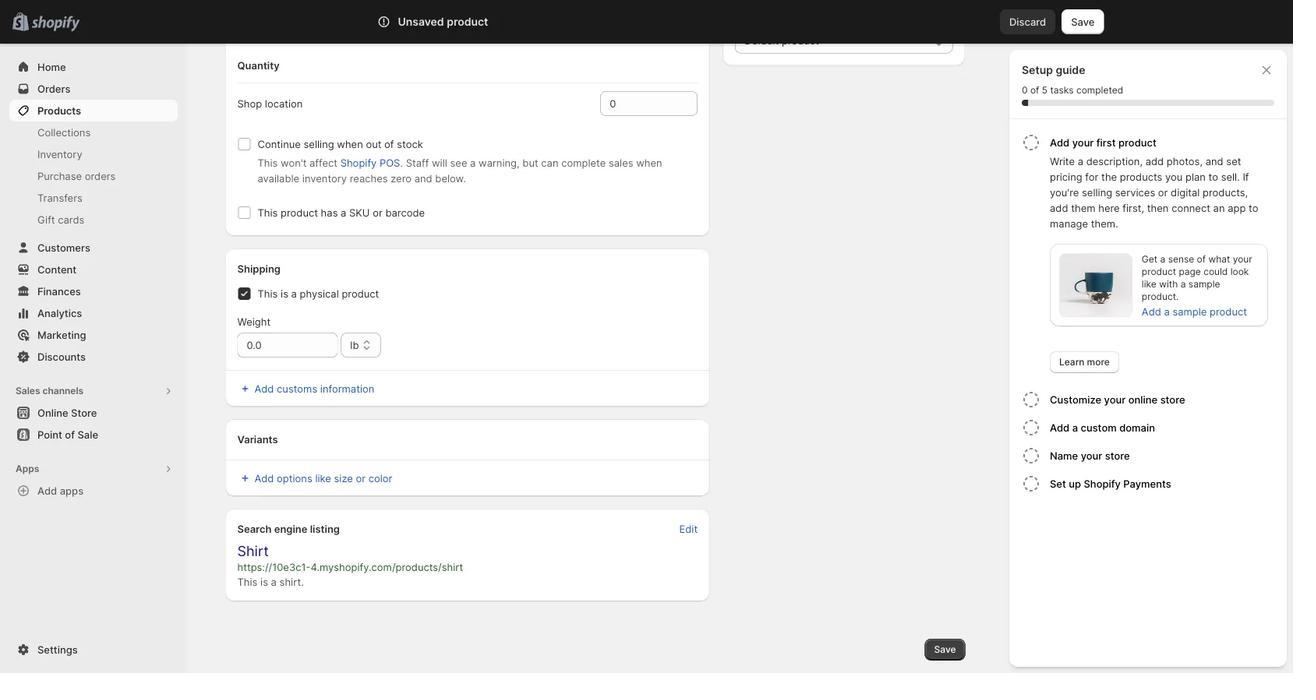 Task type: locate. For each thing, give the bounding box(es) containing it.
options
[[277, 472, 312, 485]]

search right unsaved
[[446, 16, 479, 28]]

store
[[71, 407, 97, 419]]

mark customize your online store as done image
[[1022, 391, 1041, 409]]

a inside write a description, add photos, and set pricing for the products you plan to sell. if you're selling services or digital products, add them here first, then connect an app to manage them.
[[1078, 155, 1084, 167]]

product right default
[[782, 35, 819, 47]]

is left physical
[[281, 288, 288, 300]]

this for this is a physical product
[[258, 288, 278, 300]]

1 horizontal spatial shopify
[[1084, 478, 1121, 490]]

location
[[265, 97, 303, 110]]

0 vertical spatial and
[[1206, 155, 1224, 167]]

1 horizontal spatial and
[[1206, 155, 1224, 167]]

1 vertical spatial add
[[1050, 202, 1069, 214]]

is down https://10e3c1-
[[260, 576, 268, 588]]

home link
[[9, 56, 178, 78]]

1 horizontal spatial add
[[1146, 155, 1164, 167]]

settings link
[[9, 639, 178, 661]]

a right write
[[1078, 155, 1084, 167]]

0 horizontal spatial selling
[[304, 138, 334, 150]]

could
[[1204, 266, 1228, 278]]

or up then
[[1158, 186, 1168, 198]]

discard button
[[1000, 9, 1056, 34]]

has
[[321, 207, 338, 219]]

this inside the shirt https://10e3c1-4.myshopify.com/products/shirt this is a shirt.
[[237, 576, 258, 588]]

1 horizontal spatial like
[[1142, 279, 1157, 290]]

this down shipping
[[258, 288, 278, 300]]

or
[[1158, 186, 1168, 198], [373, 207, 383, 219], [356, 472, 366, 485]]

for
[[1086, 171, 1099, 183]]

1 vertical spatial shopify
[[1084, 478, 1121, 490]]

None number field
[[600, 91, 675, 116]]

to right the app
[[1249, 202, 1259, 214]]

selling up affect at top left
[[304, 138, 334, 150]]

1 vertical spatial and
[[415, 172, 432, 184]]

collections link
[[9, 122, 178, 143]]

or right sku
[[373, 207, 383, 219]]

shop location
[[237, 97, 303, 110]]

.
[[400, 157, 403, 169]]

collections
[[37, 126, 91, 138]]

shirt.
[[280, 576, 304, 588]]

0 vertical spatial selling
[[304, 138, 334, 150]]

1 vertical spatial save
[[934, 644, 956, 656]]

this for this product has a sku or barcode
[[258, 207, 278, 219]]

mark add your first product as done image
[[1022, 133, 1041, 152]]

add for add your first product
[[1050, 136, 1070, 149]]

0 horizontal spatial like
[[315, 472, 331, 485]]

like up 'product.'
[[1142, 279, 1157, 290]]

of
[[1031, 85, 1040, 96], [384, 138, 394, 150], [1197, 254, 1206, 265], [65, 429, 75, 441]]

products,
[[1203, 186, 1248, 198]]

your left the online
[[1105, 394, 1126, 406]]

1 horizontal spatial save
[[1071, 16, 1095, 28]]

sample down could
[[1189, 279, 1221, 290]]

1 vertical spatial selling
[[1082, 186, 1113, 198]]

add up write
[[1050, 136, 1070, 149]]

0 vertical spatial store
[[1161, 394, 1186, 406]]

learn more link
[[1050, 352, 1120, 373]]

customers link
[[9, 237, 178, 259]]

this up available
[[258, 157, 278, 169]]

this down available
[[258, 207, 278, 219]]

add
[[1146, 155, 1164, 167], [1050, 202, 1069, 214]]

when left out
[[337, 138, 363, 150]]

1 vertical spatial is
[[260, 576, 268, 588]]

0 horizontal spatial or
[[356, 472, 366, 485]]

0 vertical spatial save
[[1071, 16, 1095, 28]]

a down page
[[1181, 279, 1186, 290]]

manage
[[1050, 218, 1088, 230]]

products
[[37, 104, 81, 117]]

add for add options like size or color
[[255, 472, 274, 485]]

gift
[[37, 214, 55, 226]]

1 vertical spatial or
[[373, 207, 383, 219]]

your left first
[[1073, 136, 1094, 149]]

of right out
[[384, 138, 394, 150]]

0 vertical spatial shopify
[[340, 157, 377, 169]]

stock
[[397, 138, 423, 150]]

store up set up shopify payments
[[1105, 450, 1130, 462]]

description,
[[1087, 155, 1143, 167]]

1 horizontal spatial save button
[[1062, 9, 1104, 34]]

. staff will see a warning, but can complete sales when available inventory reaches zero and below.
[[258, 157, 662, 184]]

1 horizontal spatial when
[[636, 157, 662, 169]]

you're
[[1050, 186, 1079, 198]]

point of sale button
[[0, 424, 187, 446]]

online
[[1129, 394, 1158, 406]]

and inside write a description, add photos, and set pricing for the products you plan to sell. if you're selling services or digital products, add them here first, then connect an app to manage them.
[[1206, 155, 1224, 167]]

product.
[[1142, 291, 1179, 303]]

1 horizontal spatial search
[[446, 16, 479, 28]]

when right sales
[[636, 157, 662, 169]]

0 vertical spatial or
[[1158, 186, 1168, 198]]

of up page
[[1197, 254, 1206, 265]]

product up description,
[[1119, 136, 1157, 149]]

add inside add apps button
[[37, 485, 57, 497]]

0 horizontal spatial search
[[237, 523, 272, 535]]

guide
[[1056, 64, 1086, 77]]

2 horizontal spatial or
[[1158, 186, 1168, 198]]

this is a physical product
[[258, 288, 379, 300]]

this won't affect shopify pos
[[258, 157, 400, 169]]

a left physical
[[291, 288, 297, 300]]

to
[[1209, 171, 1219, 183], [1249, 202, 1259, 214]]

customize
[[1050, 394, 1102, 406]]

a left the custom
[[1073, 422, 1078, 434]]

marketing link
[[9, 324, 178, 346]]

apps
[[16, 464, 39, 475]]

of left sale
[[65, 429, 75, 441]]

0 horizontal spatial save button
[[925, 639, 966, 661]]

save button
[[1062, 9, 1104, 34], [925, 639, 966, 661]]

unsaved product
[[398, 15, 488, 28]]

0 vertical spatial to
[[1209, 171, 1219, 183]]

product inside button
[[1119, 136, 1157, 149]]

weight
[[237, 316, 271, 328]]

search inside search button
[[446, 16, 479, 28]]

add inside add a custom domain button
[[1050, 422, 1070, 434]]

sales
[[16, 386, 40, 397]]

0 vertical spatial add
[[1146, 155, 1164, 167]]

shirt
[[237, 543, 269, 560]]

1 vertical spatial save button
[[925, 639, 966, 661]]

page
[[1179, 266, 1201, 278]]

setup
[[1022, 64, 1053, 77]]

a right see
[[470, 157, 476, 169]]

this for this won't affect shopify pos
[[258, 157, 278, 169]]

product down get
[[1142, 266, 1177, 278]]

sample
[[1189, 279, 1221, 290], [1173, 306, 1207, 318]]

gift cards
[[37, 214, 84, 226]]

shopify right up
[[1084, 478, 1121, 490]]

sample down 'product.'
[[1173, 306, 1207, 318]]

1 vertical spatial when
[[636, 157, 662, 169]]

add inside add options like size or color 'button'
[[255, 472, 274, 485]]

0 horizontal spatial save
[[934, 644, 956, 656]]

set up shopify payments
[[1050, 478, 1172, 490]]

your for customize your online store
[[1105, 394, 1126, 406]]

will
[[432, 157, 447, 169]]

add inside add customs information button
[[255, 383, 274, 395]]

content
[[37, 264, 77, 276]]

barcode
[[385, 207, 425, 219]]

a down 'product.'
[[1164, 306, 1170, 318]]

0 horizontal spatial is
[[260, 576, 268, 588]]

your inside button
[[1073, 136, 1094, 149]]

and down staff
[[415, 172, 432, 184]]

1 horizontal spatial selling
[[1082, 186, 1113, 198]]

a down https://10e3c1-
[[271, 576, 277, 588]]

photos,
[[1167, 155, 1203, 167]]

0 vertical spatial when
[[337, 138, 363, 150]]

shopify pos link
[[340, 157, 400, 169]]

to left sell.
[[1209, 171, 1219, 183]]

1 horizontal spatial or
[[373, 207, 383, 219]]

your right name
[[1081, 450, 1103, 462]]

1 vertical spatial store
[[1105, 450, 1130, 462]]

or right 'size'
[[356, 472, 366, 485]]

0 vertical spatial like
[[1142, 279, 1157, 290]]

add a custom domain
[[1050, 422, 1155, 434]]

setup guide
[[1022, 64, 1086, 77]]

add left the apps
[[37, 485, 57, 497]]

2 vertical spatial or
[[356, 472, 366, 485]]

an
[[1214, 202, 1225, 214]]

but
[[523, 157, 539, 169]]

and left set at right
[[1206, 155, 1224, 167]]

add down you're
[[1050, 202, 1069, 214]]

add up 'products'
[[1146, 155, 1164, 167]]

add apps button
[[9, 480, 178, 502]]

save for bottom 'save' button
[[934, 644, 956, 656]]

add down 'product.'
[[1142, 306, 1162, 318]]

store up add a custom domain button
[[1161, 394, 1186, 406]]

add a sample product button
[[1133, 301, 1257, 323]]

5
[[1042, 85, 1048, 96]]

add left options
[[255, 472, 274, 485]]

add inside "add your first product" button
[[1050, 136, 1070, 149]]

1 vertical spatial to
[[1249, 202, 1259, 214]]

customs
[[277, 383, 317, 395]]

your up look
[[1233, 254, 1253, 265]]

products
[[1120, 171, 1163, 183]]

selling down for
[[1082, 186, 1113, 198]]

0 vertical spatial search
[[446, 16, 479, 28]]

add up name
[[1050, 422, 1070, 434]]

lb
[[350, 339, 359, 351]]

like left 'size'
[[315, 472, 331, 485]]

unsaved
[[398, 15, 444, 28]]

of inside button
[[65, 429, 75, 441]]

search
[[446, 16, 479, 28], [237, 523, 272, 535]]

1 vertical spatial like
[[315, 472, 331, 485]]

here
[[1099, 202, 1120, 214]]

add left customs
[[255, 383, 274, 395]]

completed
[[1077, 85, 1124, 96]]

this down https://10e3c1-
[[237, 576, 258, 588]]

shopify up reaches
[[340, 157, 377, 169]]

see
[[450, 157, 467, 169]]

add for add apps
[[37, 485, 57, 497]]

1 horizontal spatial is
[[281, 288, 288, 300]]

1 vertical spatial search
[[237, 523, 272, 535]]

sales channels button
[[9, 380, 178, 402]]

1 horizontal spatial to
[[1249, 202, 1259, 214]]

cards
[[58, 214, 84, 226]]

0 horizontal spatial and
[[415, 172, 432, 184]]

Weight text field
[[237, 333, 338, 358]]

write
[[1050, 155, 1075, 167]]

purchase orders
[[37, 170, 116, 182]]

learn
[[1060, 357, 1085, 368]]

content link
[[9, 259, 178, 281]]

search up shirt
[[237, 523, 272, 535]]

online store button
[[0, 402, 187, 424]]

what
[[1209, 254, 1231, 265]]



Task type: vqa. For each thing, say whether or not it's contained in the screenshot.
Online Store
yes



Task type: describe. For each thing, give the bounding box(es) containing it.
listing
[[310, 523, 340, 535]]

selling inside write a description, add photos, and set pricing for the products you plan to sell. if you're selling services or digital products, add them here first, then connect an app to manage them.
[[1082, 186, 1113, 198]]

first,
[[1123, 202, 1145, 214]]

services
[[1116, 186, 1156, 198]]

shopify inside button
[[1084, 478, 1121, 490]]

affect
[[310, 157, 338, 169]]

domain
[[1120, 422, 1155, 434]]

reaches
[[350, 172, 388, 184]]

shopify image
[[31, 16, 80, 32]]

add for add a custom domain
[[1050, 422, 1070, 434]]

if
[[1243, 171, 1249, 183]]

app
[[1228, 202, 1246, 214]]

them
[[1071, 202, 1096, 214]]

and inside . staff will see a warning, but can complete sales when available inventory reaches zero and below.
[[415, 172, 432, 184]]

up
[[1069, 478, 1081, 490]]

0 horizontal spatial when
[[337, 138, 363, 150]]

set
[[1050, 478, 1066, 490]]

search for search engine listing
[[237, 523, 272, 535]]

online
[[37, 407, 68, 419]]

apps button
[[9, 458, 178, 480]]

a inside . staff will see a warning, but can complete sales when available inventory reaches zero and below.
[[470, 157, 476, 169]]

mark set up shopify payments as done image
[[1022, 475, 1041, 494]]

when inside . staff will see a warning, but can complete sales when available inventory reaches zero and below.
[[636, 157, 662, 169]]

write a description, add photos, and set pricing for the products you plan to sell. if you're selling services or digital products, add them here first, then connect an app to manage them.
[[1050, 155, 1259, 230]]

4.myshopify.com/products/shirt
[[311, 561, 463, 573]]

product right unsaved
[[447, 15, 488, 28]]

available
[[258, 172, 300, 184]]

setup guide dialog
[[1010, 50, 1287, 667]]

name your store
[[1050, 450, 1130, 462]]

add apps
[[37, 485, 84, 497]]

edit button
[[670, 518, 707, 540]]

search button
[[421, 9, 873, 34]]

settings
[[37, 644, 78, 656]]

inventory link
[[9, 143, 178, 165]]

mark add a custom domain as done image
[[1022, 419, 1041, 437]]

analytics link
[[9, 303, 178, 324]]

then
[[1147, 202, 1169, 214]]

product left has
[[281, 207, 318, 219]]

finances link
[[9, 281, 178, 303]]

inventory
[[37, 148, 82, 160]]

a right has
[[341, 207, 347, 219]]

online store link
[[9, 402, 178, 424]]

with
[[1160, 279, 1178, 290]]

0 horizontal spatial add
[[1050, 202, 1069, 214]]

0 of 5 tasks completed
[[1022, 85, 1124, 96]]

product down look
[[1210, 306, 1247, 318]]

add inside get a sense of what your product page could look like with a sample product. add a sample product
[[1142, 306, 1162, 318]]

your inside get a sense of what your product page could look like with a sample product. add a sample product
[[1233, 254, 1253, 265]]

purchase orders link
[[9, 165, 178, 187]]

search for search
[[446, 16, 479, 28]]

1 vertical spatial sample
[[1173, 306, 1207, 318]]

continue selling when out of stock
[[258, 138, 423, 150]]

continue
[[258, 138, 301, 150]]

purchase
[[37, 170, 82, 182]]

sku
[[349, 207, 370, 219]]

name your store button
[[1050, 442, 1281, 470]]

is inside the shirt https://10e3c1-4.myshopify.com/products/shirt this is a shirt.
[[260, 576, 268, 588]]

zero
[[391, 172, 412, 184]]

size
[[334, 472, 353, 485]]

channels
[[42, 386, 84, 397]]

get a sense of what your product page could look like with a sample product. add a sample product
[[1142, 254, 1253, 318]]

add your first product element
[[1019, 154, 1281, 373]]

more
[[1087, 357, 1110, 368]]

add your first product
[[1050, 136, 1157, 149]]

get
[[1142, 254, 1158, 265]]

engine
[[274, 523, 308, 535]]

set
[[1227, 155, 1242, 167]]

this product has a sku or barcode
[[258, 207, 425, 219]]

custom
[[1081, 422, 1117, 434]]

like inside get a sense of what your product page could look like with a sample product. add a sample product
[[1142, 279, 1157, 290]]

shop
[[237, 97, 262, 110]]

digital
[[1171, 186, 1200, 198]]

0 vertical spatial is
[[281, 288, 288, 300]]

products link
[[9, 100, 178, 122]]

product right physical
[[342, 288, 379, 300]]

name
[[1050, 450, 1078, 462]]

save for the top 'save' button
[[1071, 16, 1095, 28]]

staff
[[406, 157, 429, 169]]

pricing
[[1050, 171, 1083, 183]]

home
[[37, 61, 66, 73]]

the
[[1102, 171, 1117, 183]]

variants
[[237, 434, 278, 446]]

add options like size or color button
[[228, 468, 402, 490]]

information
[[320, 383, 375, 395]]

sales
[[609, 157, 634, 169]]

0 horizontal spatial to
[[1209, 171, 1219, 183]]

a right get
[[1161, 254, 1166, 265]]

below.
[[435, 172, 466, 184]]

a inside the shirt https://10e3c1-4.myshopify.com/products/shirt this is a shirt.
[[271, 576, 277, 588]]

of left 5
[[1031, 85, 1040, 96]]

transfers
[[37, 192, 82, 204]]

add a custom domain button
[[1050, 414, 1281, 442]]

a inside button
[[1073, 422, 1078, 434]]

https://10e3c1-
[[237, 561, 311, 573]]

your for add your first product
[[1073, 136, 1094, 149]]

gift cards link
[[9, 209, 178, 231]]

or inside write a description, add photos, and set pricing for the products you plan to sell. if you're selling services or digital products, add them here first, then connect an app to manage them.
[[1158, 186, 1168, 198]]

tasks
[[1051, 85, 1074, 96]]

quantity
[[237, 59, 280, 71]]

sale
[[77, 429, 98, 441]]

complete
[[562, 157, 606, 169]]

sell.
[[1221, 171, 1240, 183]]

edit
[[679, 523, 698, 535]]

add for add customs information
[[255, 383, 274, 395]]

your for name your store
[[1081, 450, 1103, 462]]

0 horizontal spatial store
[[1105, 450, 1130, 462]]

discounts link
[[9, 346, 178, 368]]

default
[[745, 35, 779, 47]]

like inside 'button'
[[315, 472, 331, 485]]

1 horizontal spatial store
[[1161, 394, 1186, 406]]

0 vertical spatial save button
[[1062, 9, 1104, 34]]

pos
[[380, 157, 400, 169]]

sales channels
[[16, 386, 84, 397]]

point of sale
[[37, 429, 98, 441]]

0 vertical spatial sample
[[1189, 279, 1221, 290]]

of inside get a sense of what your product page could look like with a sample product. add a sample product
[[1197, 254, 1206, 265]]

0 horizontal spatial shopify
[[340, 157, 377, 169]]

discounts
[[37, 351, 86, 363]]

plan
[[1186, 171, 1206, 183]]

mark name your store as done image
[[1022, 447, 1041, 465]]

or inside 'button'
[[356, 472, 366, 485]]

look
[[1231, 266, 1249, 278]]

point
[[37, 429, 62, 441]]

them.
[[1091, 218, 1119, 230]]



